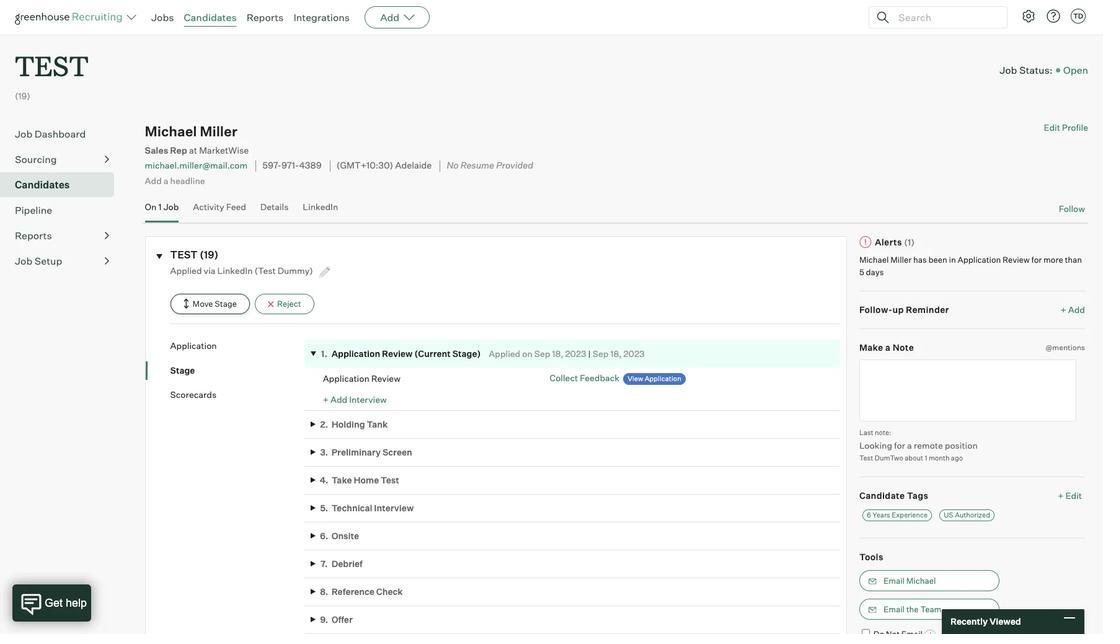 Task type: locate. For each thing, give the bounding box(es) containing it.
0 vertical spatial interview
[[349, 394, 387, 405]]

michael up days on the right of page
[[859, 255, 889, 265]]

candidate tags
[[859, 491, 929, 501]]

job status:
[[1000, 64, 1053, 76]]

test
[[859, 454, 873, 462], [381, 475, 399, 485]]

2 horizontal spatial michael
[[906, 576, 936, 586]]

integrations
[[294, 11, 350, 24]]

2023 up view
[[624, 348, 645, 359]]

+ add interview
[[323, 394, 387, 405]]

email michael
[[884, 576, 936, 586]]

0 vertical spatial a
[[164, 175, 168, 186]]

test right home
[[381, 475, 399, 485]]

(19)
[[15, 91, 30, 101], [200, 248, 218, 261]]

0 vertical spatial candidates link
[[184, 11, 237, 24]]

about
[[905, 454, 923, 462]]

|
[[588, 348, 591, 359]]

test link
[[15, 35, 89, 86]]

0 vertical spatial +
[[1061, 305, 1066, 315]]

+ for + add
[[1061, 305, 1066, 315]]

4.
[[320, 475, 328, 485]]

(current
[[414, 348, 451, 359]]

feed
[[226, 202, 246, 212]]

linkedin link
[[303, 202, 338, 220]]

1 vertical spatial michael
[[859, 255, 889, 265]]

tags
[[907, 491, 929, 501]]

no resume provided
[[447, 160, 533, 171]]

miller
[[200, 123, 237, 140], [891, 255, 912, 265]]

reports down pipeline
[[15, 230, 52, 242]]

candidates right jobs on the left top of page
[[184, 11, 237, 24]]

0 horizontal spatial for
[[894, 440, 905, 451]]

2 18, from the left
[[610, 348, 622, 359]]

linkedin down the 4389
[[303, 202, 338, 212]]

job up sourcing
[[15, 128, 32, 140]]

2 vertical spatial michael
[[906, 576, 936, 586]]

email left the
[[884, 605, 905, 615]]

michael up the rep
[[145, 123, 197, 140]]

0 horizontal spatial test
[[15, 47, 89, 84]]

email up email the team
[[884, 576, 905, 586]]

last note: looking for a remote position test dumtwo               about 1 month               ago
[[859, 429, 978, 462]]

miller inside michael miller has been in application review for more than 5 days
[[891, 255, 912, 265]]

a left "headline"
[[164, 175, 168, 186]]

job dashboard link
[[15, 127, 109, 142]]

0 vertical spatial candidates
[[184, 11, 237, 24]]

miller left has at the top right of page
[[891, 255, 912, 265]]

job
[[1000, 64, 1017, 76], [15, 128, 32, 140], [163, 202, 179, 212], [15, 255, 32, 267]]

alerts (1)
[[875, 237, 915, 247]]

0 horizontal spatial 18,
[[552, 348, 563, 359]]

miller up marketwise on the top left
[[200, 123, 237, 140]]

18,
[[552, 348, 563, 359], [610, 348, 622, 359]]

1 horizontal spatial (19)
[[200, 248, 218, 261]]

1 vertical spatial +
[[323, 394, 329, 405]]

on
[[145, 202, 157, 212]]

1 vertical spatial candidates
[[15, 179, 70, 191]]

applied left on
[[489, 348, 520, 359]]

michael inside the michael miller sales rep at marketwise
[[145, 123, 197, 140]]

michael inside button
[[906, 576, 936, 586]]

0 vertical spatial (19)
[[15, 91, 30, 101]]

8.
[[320, 587, 328, 597]]

activity
[[193, 202, 224, 212]]

None text field
[[859, 360, 1076, 422]]

0 horizontal spatial michael
[[145, 123, 197, 140]]

1 horizontal spatial 1
[[925, 454, 927, 462]]

stage up scorecards
[[170, 365, 195, 376]]

stage
[[215, 299, 237, 309], [170, 365, 195, 376]]

michael for michael miller sales rep at marketwise
[[145, 123, 197, 140]]

2 email from the top
[[884, 605, 905, 615]]

sep right |
[[593, 348, 609, 359]]

1 vertical spatial reports link
[[15, 228, 109, 243]]

reject
[[277, 299, 301, 309]]

a up about on the bottom right of page
[[907, 440, 912, 451]]

application review
[[323, 373, 401, 384]]

michael up email the team "button"
[[906, 576, 936, 586]]

email inside email michael button
[[884, 576, 905, 586]]

0 horizontal spatial linkedin
[[217, 265, 253, 276]]

0 horizontal spatial miller
[[200, 123, 237, 140]]

review left (current in the left bottom of the page
[[382, 348, 413, 359]]

check
[[376, 587, 403, 597]]

for inside michael miller has been in application review for more than 5 days
[[1032, 255, 1042, 265]]

Search text field
[[895, 8, 996, 26]]

dumtwo
[[875, 454, 903, 462]]

(19) down test link
[[15, 91, 30, 101]]

candidates link
[[184, 11, 237, 24], [15, 177, 109, 192]]

than
[[1065, 255, 1082, 265]]

0 vertical spatial linkedin
[[303, 202, 338, 212]]

miller for michael miller has been in application review for more than 5 days
[[891, 255, 912, 265]]

linkedin
[[303, 202, 338, 212], [217, 265, 253, 276]]

reject button
[[255, 294, 314, 314]]

applied
[[170, 265, 202, 276], [489, 348, 520, 359]]

1 horizontal spatial a
[[885, 342, 891, 353]]

0 vertical spatial applied
[[170, 265, 202, 276]]

michael inside michael miller has been in application review for more than 5 days
[[859, 255, 889, 265]]

0 vertical spatial stage
[[215, 299, 237, 309]]

1 horizontal spatial sep
[[593, 348, 609, 359]]

1 horizontal spatial linkedin
[[303, 202, 338, 212]]

stage link
[[170, 364, 304, 376]]

job setup link
[[15, 254, 109, 269]]

0 horizontal spatial 2023
[[565, 348, 586, 359]]

candidates
[[184, 11, 237, 24], [15, 179, 70, 191]]

1 horizontal spatial stage
[[215, 299, 237, 309]]

a left "note"
[[885, 342, 891, 353]]

make
[[859, 342, 883, 353]]

reports link up the job setup link
[[15, 228, 109, 243]]

0 horizontal spatial candidates link
[[15, 177, 109, 192]]

for left more
[[1032, 255, 1042, 265]]

0 horizontal spatial 1
[[158, 202, 162, 212]]

1 vertical spatial review
[[382, 348, 413, 359]]

1 right on
[[158, 202, 162, 212]]

job for job setup
[[15, 255, 32, 267]]

review left more
[[1003, 255, 1030, 265]]

1 horizontal spatial reports link
[[247, 11, 284, 24]]

0 vertical spatial for
[[1032, 255, 1042, 265]]

review down 1. application review (current stage)
[[371, 373, 401, 384]]

1 vertical spatial a
[[885, 342, 891, 353]]

open
[[1063, 64, 1088, 76]]

18, right |
[[610, 348, 622, 359]]

1 vertical spatial miller
[[891, 255, 912, 265]]

1 vertical spatial reports
[[15, 230, 52, 242]]

1 horizontal spatial michael
[[859, 255, 889, 265]]

1 vertical spatial interview
[[374, 503, 414, 513]]

1 vertical spatial edit
[[1066, 491, 1082, 501]]

1 horizontal spatial miller
[[891, 255, 912, 265]]

dashboard
[[35, 128, 86, 140]]

email for email the team
[[884, 605, 905, 615]]

(19) up via on the top of page
[[200, 248, 218, 261]]

0 horizontal spatial reports
[[15, 230, 52, 242]]

6. onsite
[[320, 531, 359, 541]]

1 inside last note: looking for a remote position test dumtwo               about 1 month               ago
[[925, 454, 927, 462]]

test down 'greenhouse recruiting' image
[[15, 47, 89, 84]]

9.
[[320, 614, 328, 625]]

review inside michael miller has been in application review for more than 5 days
[[1003, 255, 1030, 265]]

reports link left integrations
[[247, 11, 284, 24]]

1 vertical spatial linkedin
[[217, 265, 253, 276]]

job for job dashboard
[[15, 128, 32, 140]]

test down 'on 1 job' link
[[170, 248, 198, 261]]

0 vertical spatial reports link
[[247, 11, 284, 24]]

test for test
[[15, 47, 89, 84]]

status:
[[1019, 64, 1053, 76]]

0 horizontal spatial stage
[[170, 365, 195, 376]]

reports left integrations
[[247, 11, 284, 24]]

stage right move
[[215, 299, 237, 309]]

1 vertical spatial test
[[381, 475, 399, 485]]

for inside last note: looking for a remote position test dumtwo               about 1 month               ago
[[894, 440, 905, 451]]

michael miller sales rep at marketwise
[[145, 123, 249, 156]]

candidates down sourcing
[[15, 179, 70, 191]]

8. reference check
[[320, 587, 403, 597]]

candidates link right jobs on the left top of page
[[184, 11, 237, 24]]

0 vertical spatial miller
[[200, 123, 237, 140]]

1 vertical spatial test
[[170, 248, 198, 261]]

2 horizontal spatial a
[[907, 440, 912, 451]]

0 horizontal spatial applied
[[170, 265, 202, 276]]

2 vertical spatial +
[[1058, 491, 1064, 501]]

applied via linkedin (test dummy)
[[170, 265, 315, 276]]

0 vertical spatial review
[[1003, 255, 1030, 265]]

job left status: in the right of the page
[[1000, 64, 1017, 76]]

email inside email the team "button"
[[884, 605, 905, 615]]

scorecards
[[170, 389, 217, 400]]

interview
[[349, 394, 387, 405], [374, 503, 414, 513]]

18, up collect
[[552, 348, 563, 359]]

0 horizontal spatial edit
[[1044, 122, 1060, 133]]

application inside michael miller has been in application review for more than 5 days
[[958, 255, 1001, 265]]

the
[[906, 605, 919, 615]]

2. holding tank
[[320, 419, 388, 430]]

application right in
[[958, 255, 1001, 265]]

2023
[[565, 348, 586, 359], [624, 348, 645, 359]]

3. preliminary screen
[[320, 447, 412, 458]]

move stage button
[[170, 294, 250, 314]]

job for job status:
[[1000, 64, 1017, 76]]

applied on  sep 18, 2023 | sep 18, 2023
[[489, 348, 645, 359]]

recently viewed
[[951, 617, 1021, 627]]

1 horizontal spatial test
[[859, 454, 873, 462]]

no
[[447, 160, 459, 171]]

application down move
[[170, 340, 217, 351]]

miller inside the michael miller sales rep at marketwise
[[200, 123, 237, 140]]

job left the setup
[[15, 255, 32, 267]]

integrations link
[[294, 11, 350, 24]]

test inside last note: looking for a remote position test dumtwo               about 1 month               ago
[[859, 454, 873, 462]]

+ for + add interview
[[323, 394, 329, 405]]

for up dumtwo at the right bottom of page
[[894, 440, 905, 451]]

1 vertical spatial applied
[[489, 348, 520, 359]]

1 right about on the bottom right of page
[[925, 454, 927, 462]]

1 vertical spatial email
[[884, 605, 905, 615]]

0 vertical spatial reports
[[247, 11, 284, 24]]

1 horizontal spatial for
[[1032, 255, 1042, 265]]

email the team button
[[859, 599, 1000, 620]]

1 vertical spatial 1
[[925, 454, 927, 462]]

michael.miller@mail.com
[[145, 160, 248, 171]]

has
[[913, 255, 927, 265]]

0 vertical spatial test
[[15, 47, 89, 84]]

us authorized link
[[940, 509, 995, 521]]

linkedin right via on the top of page
[[217, 265, 253, 276]]

1 horizontal spatial test
[[170, 248, 198, 261]]

1 horizontal spatial 18,
[[610, 348, 622, 359]]

stage)
[[452, 348, 481, 359]]

interview down home
[[374, 503, 414, 513]]

team
[[921, 605, 942, 615]]

971-
[[281, 160, 299, 171]]

6.
[[320, 531, 328, 541]]

michael for michael miller has been in application review for more than 5 days
[[859, 255, 889, 265]]

1 horizontal spatial reports
[[247, 11, 284, 24]]

0 vertical spatial email
[[884, 576, 905, 586]]

1 vertical spatial stage
[[170, 365, 195, 376]]

0 vertical spatial 1
[[158, 202, 162, 212]]

0 horizontal spatial sep
[[534, 348, 550, 359]]

resume
[[461, 160, 494, 171]]

remote
[[914, 440, 943, 451]]

adelaide
[[395, 160, 432, 171]]

interview down the application review
[[349, 394, 387, 405]]

2 vertical spatial a
[[907, 440, 912, 451]]

test down looking
[[859, 454, 873, 462]]

0 horizontal spatial a
[[164, 175, 168, 186]]

test
[[15, 47, 89, 84], [170, 248, 198, 261]]

+ add
[[1061, 305, 1085, 315]]

2023 left |
[[565, 348, 586, 359]]

0 vertical spatial michael
[[145, 123, 197, 140]]

applied down test (19)
[[170, 265, 202, 276]]

provided
[[496, 160, 533, 171]]

looking
[[859, 440, 892, 451]]

1 horizontal spatial 2023
[[624, 348, 645, 359]]

0 vertical spatial test
[[859, 454, 873, 462]]

years
[[873, 511, 890, 519]]

1 email from the top
[[884, 576, 905, 586]]

greenhouse recruiting image
[[15, 10, 127, 25]]

candidates link up pipeline link
[[15, 177, 109, 192]]

0 vertical spatial edit
[[1044, 122, 1060, 133]]

review
[[1003, 255, 1030, 265], [382, 348, 413, 359], [371, 373, 401, 384]]

1. application review (current stage)
[[321, 348, 481, 359]]

application up the application review
[[332, 348, 380, 359]]

ago
[[951, 454, 963, 462]]

1 vertical spatial for
[[894, 440, 905, 451]]

2 vertical spatial review
[[371, 373, 401, 384]]

sep right on
[[534, 348, 550, 359]]

1 horizontal spatial applied
[[489, 348, 520, 359]]

interview for 5. technical interview
[[374, 503, 414, 513]]

1.
[[321, 348, 327, 359]]



Task type: describe. For each thing, give the bounding box(es) containing it.
view application
[[628, 375, 681, 383]]

1 18, from the left
[[552, 348, 563, 359]]

add inside 'popup button'
[[380, 11, 399, 24]]

1 vertical spatial candidates link
[[15, 177, 109, 192]]

1 horizontal spatial candidates link
[[184, 11, 237, 24]]

alerts
[[875, 237, 902, 247]]

5.
[[320, 503, 328, 513]]

1 horizontal spatial candidates
[[184, 11, 237, 24]]

td button
[[1071, 9, 1086, 24]]

details
[[260, 202, 289, 212]]

1 horizontal spatial edit
[[1066, 491, 1082, 501]]

take
[[332, 475, 352, 485]]

reminder
[[906, 305, 949, 315]]

jobs
[[151, 11, 174, 24]]

us authorized
[[944, 511, 990, 519]]

michael.miller@mail.com link
[[145, 160, 248, 171]]

3.
[[320, 447, 328, 458]]

rep
[[170, 145, 187, 156]]

0 horizontal spatial (19)
[[15, 91, 30, 101]]

+ add interview link
[[323, 394, 387, 405]]

via
[[204, 265, 216, 276]]

in
[[949, 255, 956, 265]]

interview for + add interview
[[349, 394, 387, 405]]

@mentions
[[1046, 343, 1085, 352]]

2.
[[320, 419, 328, 430]]

2 2023 from the left
[[624, 348, 645, 359]]

a for make
[[885, 342, 891, 353]]

position
[[945, 440, 978, 451]]

td button
[[1068, 6, 1088, 26]]

viewed
[[990, 617, 1021, 627]]

preliminary
[[332, 447, 381, 458]]

applied for applied on  sep 18, 2023 | sep 18, 2023
[[489, 348, 520, 359]]

job dashboard
[[15, 128, 86, 140]]

0 horizontal spatial reports link
[[15, 228, 109, 243]]

activity feed
[[193, 202, 246, 212]]

collect
[[550, 373, 578, 383]]

1 sep from the left
[[534, 348, 550, 359]]

7. debrief
[[321, 559, 363, 569]]

+ for + edit
[[1058, 491, 1064, 501]]

setup
[[35, 255, 62, 267]]

test for test (19)
[[170, 248, 198, 261]]

tank
[[367, 419, 388, 430]]

move
[[193, 299, 213, 309]]

on 1 job link
[[145, 202, 179, 220]]

+ add link
[[1061, 304, 1085, 316]]

on
[[522, 348, 533, 359]]

a inside last note: looking for a remote position test dumtwo               about 1 month               ago
[[907, 440, 912, 451]]

9. offer
[[320, 614, 353, 625]]

view application link
[[623, 373, 686, 385]]

note:
[[875, 429, 891, 437]]

sourcing link
[[15, 152, 109, 167]]

move stage
[[193, 299, 237, 309]]

collect feedback
[[550, 373, 620, 383]]

holding
[[332, 419, 365, 430]]

last
[[859, 429, 873, 437]]

michael miller has been in application review for more than 5 days
[[859, 255, 1082, 277]]

stage inside button
[[215, 299, 237, 309]]

email the team
[[884, 605, 942, 615]]

offer
[[332, 614, 353, 625]]

6
[[867, 511, 871, 519]]

up
[[893, 305, 904, 315]]

0 horizontal spatial candidates
[[15, 179, 70, 191]]

us
[[944, 511, 953, 519]]

configure image
[[1021, 9, 1036, 24]]

1 vertical spatial (19)
[[200, 248, 218, 261]]

pipeline link
[[15, 203, 109, 218]]

on 1 job
[[145, 202, 179, 212]]

Do Not Email checkbox
[[862, 629, 870, 634]]

days
[[866, 267, 884, 277]]

597-
[[262, 160, 281, 171]]

edit profile link
[[1044, 122, 1088, 133]]

job right on
[[163, 202, 179, 212]]

email for email michael
[[884, 576, 905, 586]]

application up + add interview
[[323, 373, 369, 384]]

dummy)
[[278, 265, 313, 276]]

1 2023 from the left
[[565, 348, 586, 359]]

a for add
[[164, 175, 168, 186]]

applied for applied via linkedin (test dummy)
[[170, 265, 202, 276]]

experience
[[892, 511, 928, 519]]

scorecards link
[[170, 389, 304, 401]]

0 horizontal spatial test
[[381, 475, 399, 485]]

tools
[[859, 552, 884, 562]]

+ edit link
[[1055, 487, 1085, 504]]

candidate
[[859, 491, 905, 501]]

sales
[[145, 145, 168, 156]]

6 years experience link
[[863, 509, 932, 521]]

make a note
[[859, 342, 914, 353]]

headline
[[170, 175, 205, 186]]

at
[[189, 145, 197, 156]]

marketwise
[[199, 145, 249, 156]]

technical
[[332, 503, 372, 513]]

application right view
[[645, 375, 681, 383]]

authorized
[[955, 511, 990, 519]]

(1)
[[904, 237, 915, 247]]

month
[[929, 454, 950, 462]]

follow-
[[859, 305, 893, 315]]

follow
[[1059, 203, 1085, 214]]

6 years experience
[[867, 511, 928, 519]]

collect feedback link
[[550, 373, 620, 383]]

view
[[628, 375, 643, 383]]

follow link
[[1059, 203, 1085, 215]]

miller for michael miller sales rep at marketwise
[[200, 123, 237, 140]]

@mentions link
[[1046, 341, 1085, 354]]

2 sep from the left
[[593, 348, 609, 359]]

(gmt+10:30)
[[337, 160, 393, 171]]

profile
[[1062, 122, 1088, 133]]



Task type: vqa. For each thing, say whether or not it's contained in the screenshot.


